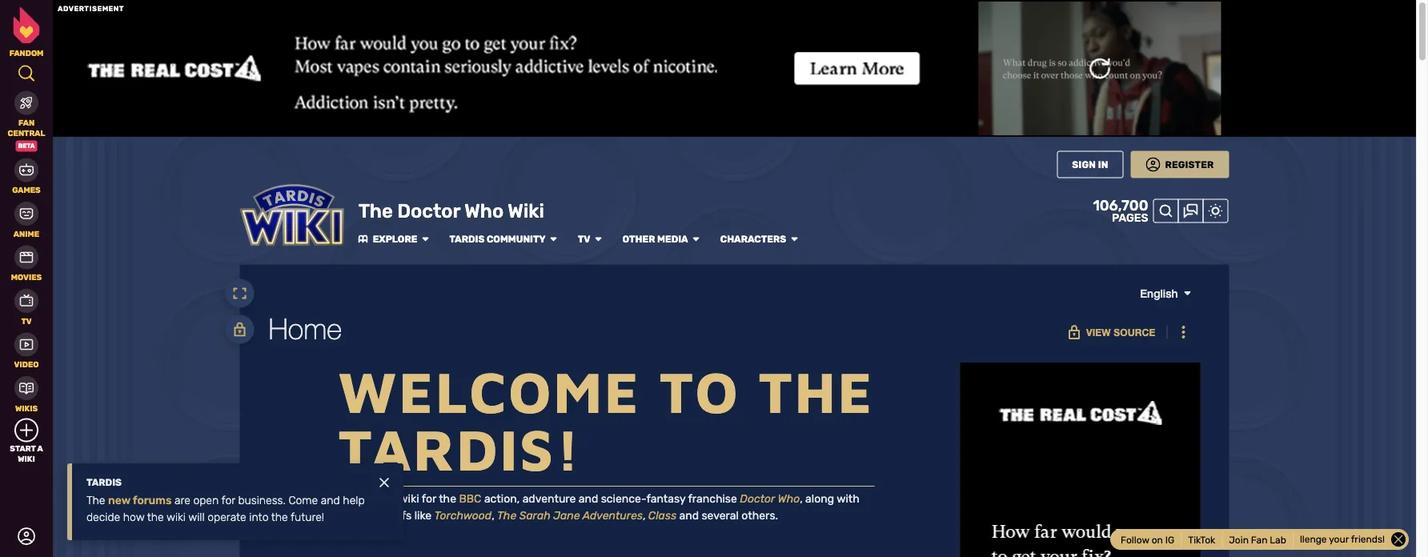 Task type: describe. For each thing, give the bounding box(es) containing it.
community
[[487, 233, 546, 244]]

decide
[[86, 511, 120, 524]]

movies link
[[0, 244, 53, 283]]

fandom navigation element
[[0, 7, 53, 464]]

for inside are open for business. come and help decide how the wiki will operate into the future!
[[222, 494, 235, 507]]

wikis
[[15, 404, 38, 413]]

0 vertical spatial advertisement region
[[53, 0, 1417, 136]]

tiny image up spin- at the bottom
[[380, 478, 389, 488]]

video
[[14, 360, 39, 370]]

join fan lab
[[1229, 535, 1287, 546]]

0 vertical spatial tv link
[[578, 233, 591, 245]]

tiny image right media
[[692, 234, 701, 244]]

1 horizontal spatial wiki
[[399, 492, 419, 506]]

other media link
[[623, 233, 688, 245]]

advertisement
[[58, 4, 124, 13]]

offs
[[392, 509, 412, 522]]

science-
[[601, 492, 647, 506]]

adventures
[[583, 509, 643, 522]]

forums
[[133, 494, 172, 507]]

help
[[343, 494, 365, 507]]

the inside welcome to the tardis!
[[759, 357, 875, 425]]

its
[[349, 509, 362, 522]]

anime
[[14, 229, 39, 239]]

torchwood link
[[435, 509, 492, 522]]

torchwood , the sarah jane adventures , class and several others.
[[435, 509, 778, 522]]

view source image
[[233, 322, 247, 337]]

into
[[249, 511, 269, 524]]

tardis!
[[338, 415, 582, 483]]

and for we're the wiki for the bbc action, adventure and science-fantasy franchise doctor who
[[579, 492, 598, 506]]

open
[[193, 494, 219, 507]]

we're
[[349, 492, 377, 506]]

wiki inside start a wiki
[[18, 454, 35, 464]]

view source
[[1087, 327, 1156, 338]]

view
[[1087, 327, 1111, 338]]

home
[[269, 311, 342, 345]]

games
[[12, 185, 41, 195]]

0 horizontal spatial tv link
[[0, 287, 53, 326]]

the doctor who wiki link
[[359, 199, 544, 223]]

tiny image right 'explore'
[[421, 234, 430, 244]]

interactive maps link
[[344, 369, 445, 395]]

small image
[[19, 423, 34, 438]]

collapse image
[[1392, 533, 1406, 547]]

friends!
[[1352, 534, 1385, 545]]

register
[[1166, 159, 1214, 170]]

tiny image right characters link
[[790, 234, 799, 244]]

torchwood
[[435, 509, 492, 522]]

fandom link
[[0, 7, 53, 58]]

are
[[175, 494, 190, 507]]

doctor who link
[[740, 492, 800, 506]]

tiny image right 'community' in the top left of the page
[[549, 234, 559, 244]]

tiktok link
[[1182, 531, 1223, 549]]

llenge your friends!
[[1300, 534, 1385, 545]]

tardis community link
[[450, 233, 546, 245]]

with
[[837, 492, 860, 506]]

doctor inside the doctor who wiki link
[[397, 199, 460, 222]]

a
[[37, 444, 43, 454]]

explore link
[[359, 233, 417, 245]]

we're the wiki for the bbc action, adventure and science-fantasy franchise doctor who
[[349, 492, 800, 506]]

pages
[[1112, 211, 1149, 224]]

start a wiki link
[[0, 418, 53, 464]]

tardis for tardis community
[[450, 233, 485, 244]]

2 horizontal spatial the
[[497, 509, 517, 522]]

central
[[8, 128, 45, 138]]

tiktok
[[1189, 535, 1216, 546]]

new
[[108, 494, 130, 507]]

tardis image
[[240, 175, 344, 255]]

follow
[[1121, 535, 1150, 546]]

will
[[188, 511, 205, 524]]

join fan lab link
[[1223, 531, 1294, 549]]

1 vertical spatial doctor
[[740, 492, 775, 506]]

along
[[806, 492, 835, 506]]

, inside , along with its spin-offs like
[[800, 492, 803, 506]]

view source link
[[1058, 318, 1166, 347]]

follow on ig link
[[1115, 531, 1182, 549]]

explore
[[373, 233, 417, 244]]

follow on ig
[[1121, 535, 1175, 546]]

sign in link
[[1057, 151, 1124, 178]]

class
[[649, 509, 677, 522]]

fandom
[[9, 48, 44, 58]]

the sarah jane adventures link
[[497, 509, 643, 522]]

interactive maps
[[351, 375, 438, 388]]



Task type: locate. For each thing, give the bounding box(es) containing it.
on
[[1152, 535, 1163, 546]]

who left along
[[778, 492, 800, 506]]

0 horizontal spatial wiki
[[18, 454, 35, 464]]

join
[[1229, 535, 1249, 546]]

1 horizontal spatial who
[[778, 492, 800, 506]]

1 vertical spatial tv
[[21, 316, 32, 326]]

1 horizontal spatial tv link
[[578, 233, 591, 245]]

tv inside fandom navigation element
[[21, 316, 32, 326]]

advertisement region
[[53, 0, 1417, 136], [961, 363, 1201, 557]]

spin-
[[365, 509, 392, 522]]

tv
[[578, 233, 591, 244], [21, 316, 32, 326]]

movies
[[11, 273, 42, 282]]

for
[[422, 492, 436, 506], [222, 494, 235, 507]]

in
[[1098, 159, 1109, 170]]

tv link left other
[[578, 233, 591, 245]]

operate
[[208, 511, 246, 524]]

who up the tardis community link
[[465, 199, 504, 222]]

for up 'operate' on the bottom of page
[[222, 494, 235, 507]]

tiny image right english
[[1183, 288, 1193, 298]]

and right class
[[679, 509, 699, 522]]

tv up video link
[[21, 316, 32, 326]]

0 vertical spatial who
[[465, 199, 504, 222]]

bbc
[[459, 492, 482, 506]]

the
[[359, 199, 393, 222], [86, 494, 105, 507], [497, 509, 517, 522]]

fan inside fan central beta
[[18, 118, 34, 128]]

characters
[[720, 233, 787, 244]]

llenge
[[1300, 534, 1327, 545]]

0 vertical spatial the
[[359, 199, 393, 222]]

1 horizontal spatial ,
[[643, 509, 646, 522]]

2 horizontal spatial ,
[[800, 492, 803, 506]]

0 vertical spatial fan
[[18, 118, 34, 128]]

0 horizontal spatial and
[[321, 494, 340, 507]]

characters link
[[720, 233, 787, 245]]

business.
[[238, 494, 286, 507]]

how
[[123, 511, 144, 524]]

beta
[[18, 142, 35, 150]]

1 vertical spatial tv link
[[0, 287, 53, 326]]

video link
[[0, 331, 53, 370]]

0 horizontal spatial for
[[222, 494, 235, 507]]

tiny image inside explore link
[[359, 234, 368, 244]]

wiki down are
[[166, 511, 186, 524]]

are open for business. come and help decide how the wiki will operate into the future!
[[86, 494, 365, 524]]

wiki up offs
[[399, 492, 419, 506]]

0 horizontal spatial wiki
[[166, 511, 186, 524]]

0 vertical spatial wiki
[[508, 199, 544, 222]]

franchise
[[688, 492, 737, 506]]

1 horizontal spatial the
[[359, 199, 393, 222]]

1 horizontal spatial for
[[422, 492, 436, 506]]

welcome
[[338, 357, 641, 425]]

register link
[[1131, 151, 1230, 178]]

expand image
[[233, 286, 247, 301]]

doctor up others.
[[740, 492, 775, 506]]

tiny image
[[359, 234, 368, 244], [692, 234, 701, 244], [790, 234, 799, 244], [380, 478, 389, 488]]

tardis up new
[[86, 477, 122, 488]]

0 vertical spatial tardis
[[450, 233, 485, 244]]

1 horizontal spatial tardis
[[450, 233, 485, 244]]

and for torchwood , the sarah jane adventures , class and several others.
[[679, 509, 699, 522]]

0 horizontal spatial tv
[[21, 316, 32, 326]]

and inside are open for business. come and help decide how the wiki will operate into the future!
[[321, 494, 340, 507]]

tardis inside the tardis community link
[[450, 233, 485, 244]]

lab
[[1270, 535, 1287, 546]]

2 horizontal spatial and
[[679, 509, 699, 522]]

doctor up 'explore'
[[397, 199, 460, 222]]

tiny image
[[421, 234, 430, 244], [549, 234, 559, 244], [594, 234, 603, 244], [1183, 288, 1193, 298]]

sign in
[[1072, 159, 1109, 170]]

the doctor who wiki
[[359, 199, 544, 222]]

and
[[579, 492, 598, 506], [321, 494, 340, 507], [679, 509, 699, 522]]

other
[[623, 233, 655, 244]]

0 vertical spatial tv
[[578, 233, 591, 244]]

and up the torchwood , the sarah jane adventures , class and several others.
[[579, 492, 598, 506]]

start
[[10, 444, 36, 454]]

, down action,
[[492, 509, 495, 522]]

tiny image left other
[[594, 234, 603, 244]]

the for the new forums
[[86, 494, 105, 507]]

tv left other
[[578, 233, 591, 244]]

1 vertical spatial tardis
[[86, 477, 122, 488]]

media
[[657, 233, 688, 244]]

to
[[660, 357, 740, 425]]

0 horizontal spatial who
[[465, 199, 504, 222]]

welcome to the tardis!
[[338, 357, 875, 483]]

106,700
[[1093, 197, 1149, 214]]

1 vertical spatial advertisement region
[[961, 363, 1201, 557]]

1 vertical spatial the
[[86, 494, 105, 507]]

, left class
[[643, 509, 646, 522]]

tardis
[[450, 233, 485, 244], [86, 477, 122, 488]]

your
[[1330, 534, 1349, 545]]

2 vertical spatial the
[[497, 509, 517, 522]]

maps
[[410, 375, 438, 388]]

llenge your friends! link
[[1300, 534, 1385, 545]]

0 horizontal spatial doctor
[[397, 199, 460, 222]]

tiny image left 'explore'
[[359, 234, 368, 244]]

1 vertical spatial fan
[[1252, 535, 1268, 546]]

ig
[[1166, 535, 1175, 546]]

fan up central
[[18, 118, 34, 128]]

1 horizontal spatial and
[[579, 492, 598, 506]]

, along with its spin-offs like
[[349, 492, 860, 522]]

english
[[1141, 287, 1178, 300]]

1 vertical spatial wiki
[[166, 511, 186, 524]]

action,
[[484, 492, 520, 506]]

who
[[465, 199, 504, 222], [778, 492, 800, 506]]

0 horizontal spatial tardis
[[86, 477, 122, 488]]

1 vertical spatial wiki
[[18, 454, 35, 464]]

1 horizontal spatial doctor
[[740, 492, 775, 506]]

adventure
[[523, 492, 576, 506]]

several
[[702, 509, 739, 522]]

1 horizontal spatial wiki
[[508, 199, 544, 222]]

1 vertical spatial who
[[778, 492, 800, 506]]

0 horizontal spatial fan
[[18, 118, 34, 128]]

, left along
[[800, 492, 803, 506]]

tardis community
[[450, 233, 546, 244]]

interactive
[[351, 375, 407, 388]]

for up "like"
[[422, 492, 436, 506]]

0 horizontal spatial ,
[[492, 509, 495, 522]]

fan inside join fan lab link
[[1252, 535, 1268, 546]]

class link
[[649, 509, 677, 522]]

fan central beta
[[8, 118, 45, 150]]

and left help at the left bottom
[[321, 494, 340, 507]]

wiki down start
[[18, 454, 35, 464]]

anime link
[[0, 200, 53, 239]]

tv link down the movies
[[0, 287, 53, 326]]

the new forums
[[86, 494, 172, 507]]

fan left lab
[[1252, 535, 1268, 546]]

106,700 pages
[[1093, 197, 1149, 224]]

the up explore link
[[359, 199, 393, 222]]

start a wiki
[[10, 444, 43, 464]]

wiki up 'community' in the top left of the page
[[508, 199, 544, 222]]

source
[[1114, 327, 1156, 338]]

the for the doctor who wiki
[[359, 199, 393, 222]]

wiki inside are open for business. come and help decide how the wiki will operate into the future!
[[166, 511, 186, 524]]

sarah
[[519, 509, 551, 522]]

tardis for tardis
[[86, 477, 122, 488]]

games link
[[0, 157, 53, 195]]

the down action,
[[497, 509, 517, 522]]

1 horizontal spatial tv
[[578, 233, 591, 244]]

come
[[289, 494, 318, 507]]

bbc link
[[459, 492, 482, 506]]

tv link
[[578, 233, 591, 245], [0, 287, 53, 326]]

search [ctrl-option-f] image
[[18, 64, 35, 82]]

the up decide
[[86, 494, 105, 507]]

wiki
[[399, 492, 419, 506], [166, 511, 186, 524]]

jane
[[553, 509, 580, 522]]

0 horizontal spatial the
[[86, 494, 105, 507]]

like
[[415, 509, 432, 522]]

fantasy
[[647, 492, 686, 506]]

0 vertical spatial doctor
[[397, 199, 460, 222]]

0 vertical spatial wiki
[[399, 492, 419, 506]]

tardis down the doctor who wiki link
[[450, 233, 485, 244]]

1 horizontal spatial fan
[[1252, 535, 1268, 546]]

other media
[[623, 233, 688, 244]]

future!
[[291, 511, 324, 524]]

others.
[[742, 509, 778, 522]]



Task type: vqa. For each thing, say whether or not it's contained in the screenshot.
106,700
yes



